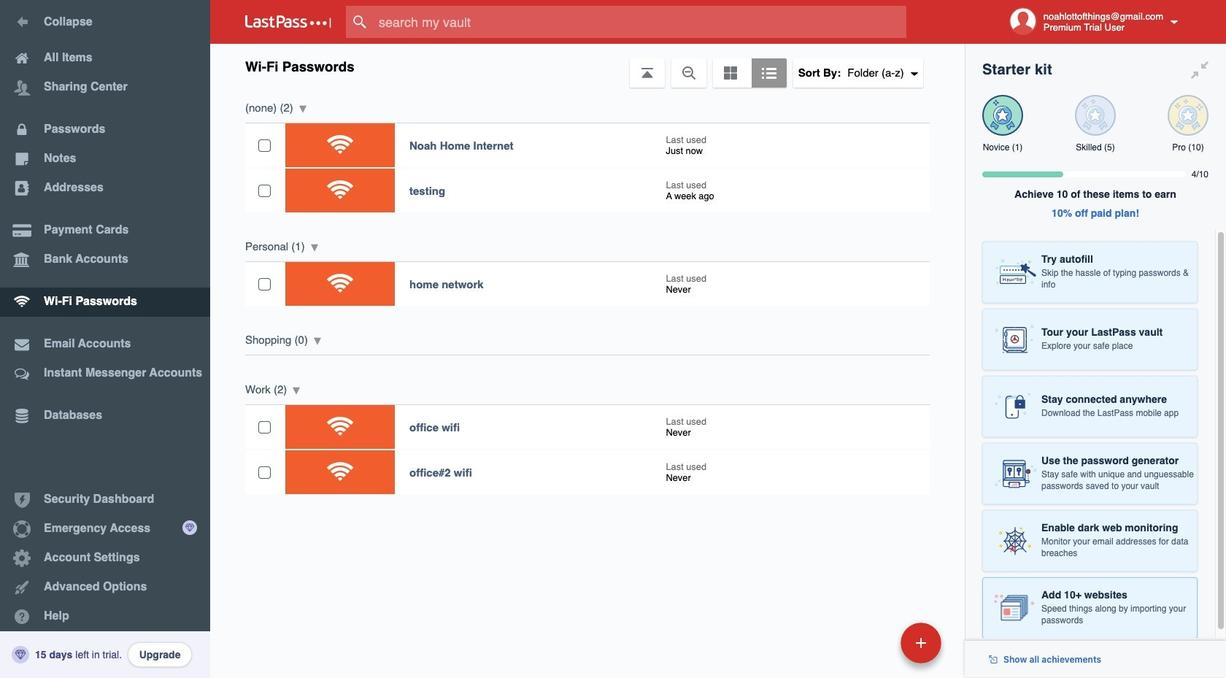 Task type: locate. For each thing, give the bounding box(es) containing it.
new item navigation
[[801, 619, 951, 678]]

new item element
[[801, 622, 947, 664]]



Task type: vqa. For each thing, say whether or not it's contained in the screenshot.
New item Navigation
yes



Task type: describe. For each thing, give the bounding box(es) containing it.
lastpass image
[[245, 15, 332, 28]]

search my vault text field
[[346, 6, 930, 38]]

vault options navigation
[[210, 44, 965, 88]]

Search search field
[[346, 6, 930, 38]]

main navigation navigation
[[0, 0, 210, 678]]



